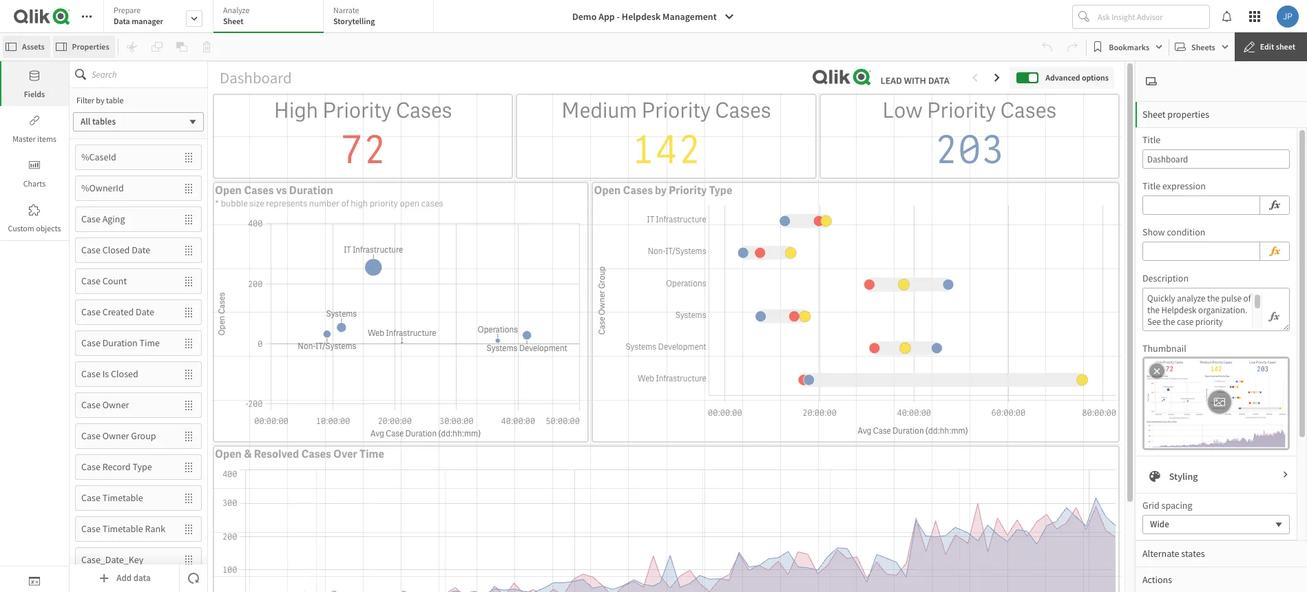 Task type: describe. For each thing, give the bounding box(es) containing it.
properties
[[1167, 108, 1209, 121]]

record
[[102, 461, 131, 473]]

move image for case owner
[[176, 394, 201, 417]]

sheet inside analyze sheet
[[223, 16, 244, 26]]

aging
[[102, 213, 125, 225]]

move image for case owner group
[[176, 425, 201, 448]]

add data button
[[70, 565, 180, 592]]

james peterson image
[[1277, 6, 1299, 28]]

case count
[[81, 275, 127, 287]]

move image for case count
[[176, 270, 201, 293]]

expression
[[1162, 180, 1206, 192]]

title expression
[[1142, 180, 1206, 192]]

case for case is closed
[[81, 368, 100, 380]]

move image for %ownerid
[[176, 177, 201, 200]]

tab list containing prepare
[[103, 0, 439, 34]]

application containing 72
[[0, 0, 1307, 592]]

142
[[631, 125, 701, 175]]

case for case count
[[81, 275, 100, 287]]

cases inside "high priority cases 72"
[[396, 97, 452, 125]]

master items
[[12, 134, 56, 144]]

move image for case duration time
[[176, 332, 201, 355]]

Ask Insight Advisor text field
[[1095, 5, 1209, 28]]

sheet inside tab
[[1142, 108, 1166, 121]]

options
[[1082, 72, 1109, 82]]

case duration time
[[81, 337, 160, 349]]

case for case owner
[[81, 399, 100, 411]]

condition
[[1167, 226, 1205, 238]]

advanced options
[[1046, 72, 1109, 82]]

0 vertical spatial by
[[96, 95, 104, 105]]

move image for case record type
[[176, 456, 201, 479]]

group
[[131, 430, 156, 442]]

open & resolved cases over time
[[215, 447, 384, 461]]

*
[[215, 197, 219, 209]]

count
[[102, 275, 127, 287]]

assets
[[22, 41, 44, 52]]

bookmarks
[[1109, 42, 1149, 52]]

actions
[[1142, 574, 1172, 586]]

1 horizontal spatial by
[[655, 183, 667, 197]]

states
[[1181, 547, 1205, 560]]

open for open & resolved cases over time
[[215, 447, 242, 461]]

data
[[114, 16, 130, 26]]

custom
[[8, 223, 34, 233]]

prepare
[[114, 5, 141, 15]]

app
[[599, 10, 615, 23]]

analyze
[[223, 5, 250, 15]]

sheet
[[1276, 41, 1295, 52]]

date for case closed date
[[132, 244, 150, 256]]

%caseid
[[81, 151, 116, 163]]

case for case created date
[[81, 306, 100, 318]]

thumbnail
[[1142, 342, 1186, 355]]

move image for case closed date
[[176, 239, 201, 262]]

actions tab
[[1136, 567, 1307, 592]]

puzzle image
[[29, 205, 40, 216]]

203
[[935, 125, 1004, 175]]

case owner group
[[81, 430, 156, 442]]

0 vertical spatial type
[[709, 183, 732, 197]]

cases inside the low priority cases 203
[[1000, 97, 1057, 125]]

charts
[[23, 178, 46, 189]]

master items button
[[0, 106, 69, 151]]

case for case duration time
[[81, 337, 100, 349]]

styling
[[1169, 470, 1198, 483]]

manager
[[132, 16, 163, 26]]

charts button
[[0, 151, 69, 196]]

case for case owner group
[[81, 430, 100, 442]]

sheets
[[1191, 42, 1215, 52]]

spacing
[[1161, 499, 1192, 512]]

cases inside medium priority cases 142
[[715, 97, 771, 125]]

0 horizontal spatial time
[[139, 337, 160, 349]]

move image for case aging
[[176, 208, 201, 231]]

alternate
[[1142, 547, 1179, 560]]

fields
[[24, 89, 45, 99]]

properties
[[72, 41, 109, 52]]

palette image
[[1149, 471, 1160, 482]]

case_date_key
[[81, 554, 143, 566]]

vs
[[276, 183, 287, 197]]

open expression editor image for description
[[1268, 309, 1279, 325]]

alternate states tab
[[1136, 541, 1307, 567]]

case created date
[[81, 306, 154, 318]]

created
[[102, 306, 134, 318]]

move image for %caseid
[[176, 146, 201, 169]]

helpdesk
[[622, 10, 661, 23]]

change thumbnail image
[[1213, 394, 1226, 410]]

link image
[[29, 115, 40, 126]]

object image
[[29, 160, 40, 171]]

case for case closed date
[[81, 244, 100, 256]]

timetable for case timetable
[[102, 492, 143, 504]]

fields button
[[0, 61, 69, 106]]

bookmarks button
[[1090, 36, 1166, 58]]

next image
[[1282, 470, 1290, 483]]

analyze sheet
[[223, 5, 250, 26]]

alternate states
[[1142, 547, 1205, 560]]

-
[[617, 10, 620, 23]]

move image for case timetable
[[176, 487, 201, 510]]

cases inside the open cases vs duration * bubble size represents number of high priority open cases
[[244, 183, 274, 197]]

of
[[341, 197, 349, 209]]

demo app - helpdesk management button
[[564, 6, 743, 28]]

database image
[[29, 70, 40, 81]]

is
[[102, 368, 109, 380]]

case for case timetable
[[81, 492, 100, 504]]

priority for 203
[[927, 97, 996, 125]]

edit sheet
[[1260, 41, 1295, 52]]



Task type: locate. For each thing, give the bounding box(es) containing it.
title
[[1142, 134, 1160, 146], [1142, 180, 1160, 192]]

open for open cases by priority type
[[594, 183, 621, 197]]

by down the 142
[[655, 183, 667, 197]]

1 vertical spatial open expression editor image
[[1268, 309, 1279, 325]]

2 title from the top
[[1142, 180, 1160, 192]]

high
[[351, 197, 368, 209]]

properties button
[[53, 36, 115, 58]]

title left expression
[[1142, 180, 1160, 192]]

closed up count
[[102, 244, 130, 256]]

time down the case created date
[[139, 337, 160, 349]]

priority inside "high priority cases 72"
[[322, 97, 392, 125]]

0 vertical spatial date
[[132, 244, 150, 256]]

case aging
[[81, 213, 125, 225]]

sheet properties tab
[[1136, 101, 1307, 127]]

Search text field
[[92, 61, 207, 87]]

4 move image from the top
[[176, 239, 201, 262]]

resolved
[[254, 447, 299, 461]]

10 case from the top
[[81, 492, 100, 504]]

date for case created date
[[136, 306, 154, 318]]

0 vertical spatial closed
[[102, 244, 130, 256]]

1 vertical spatial type
[[132, 461, 152, 473]]

0 vertical spatial owner
[[102, 399, 129, 411]]

1 vertical spatial time
[[360, 447, 384, 461]]

1 timetable from the top
[[102, 492, 143, 504]]

application
[[0, 0, 1307, 592]]

type
[[709, 183, 732, 197], [132, 461, 152, 473]]

date
[[132, 244, 150, 256], [136, 306, 154, 318]]

move image for case_date_key
[[176, 548, 201, 572]]

1 open expression editor image from the top
[[1268, 197, 1281, 213]]

1 owner from the top
[[102, 399, 129, 411]]

case down the case aging
[[81, 244, 100, 256]]

duration
[[289, 183, 333, 197], [102, 337, 138, 349]]

advanced
[[1046, 72, 1080, 82]]

priority inside the low priority cases 203
[[927, 97, 996, 125]]

cases
[[396, 97, 452, 125], [715, 97, 771, 125], [1000, 97, 1057, 125], [244, 183, 274, 197], [623, 183, 653, 197], [301, 447, 331, 461]]

open
[[400, 197, 419, 209]]

3 move image from the top
[[176, 208, 201, 231]]

by left table
[[96, 95, 104, 105]]

case left created
[[81, 306, 100, 318]]

filter by table
[[76, 95, 124, 105]]

management
[[662, 10, 717, 23]]

0 vertical spatial title
[[1142, 134, 1160, 146]]

duration inside the open cases vs duration * bubble size represents number of high priority open cases
[[289, 183, 333, 197]]

custom objects
[[8, 223, 61, 233]]

edit
[[1260, 41, 1274, 52]]

2 owner from the top
[[102, 430, 129, 442]]

duration down created
[[102, 337, 138, 349]]

%ownerid
[[81, 182, 124, 194]]

case down case owner
[[81, 430, 100, 442]]

sheet down sheet image
[[1142, 108, 1166, 121]]

case for case timetable rank
[[81, 523, 100, 535]]

priority for 72
[[322, 97, 392, 125]]

by
[[96, 95, 104, 105], [655, 183, 667, 197]]

title for title
[[1142, 134, 1160, 146]]

case timetable rank
[[81, 523, 165, 535]]

next sheet: performance image
[[992, 72, 1003, 83]]

1 horizontal spatial type
[[709, 183, 732, 197]]

1 vertical spatial by
[[655, 183, 667, 197]]

over
[[333, 447, 357, 461]]

grid
[[1142, 499, 1159, 512]]

1 title from the top
[[1142, 134, 1160, 146]]

demo
[[572, 10, 597, 23]]

0 vertical spatial sheet
[[223, 16, 244, 26]]

medium priority cases 142
[[561, 97, 771, 175]]

grid spacing
[[1142, 499, 1192, 512]]

owner for case owner group
[[102, 430, 129, 442]]

1 vertical spatial closed
[[111, 368, 138, 380]]

owner left group
[[102, 430, 129, 442]]

case timetable
[[81, 492, 143, 504]]

0 vertical spatial time
[[139, 337, 160, 349]]

0 horizontal spatial duration
[[102, 337, 138, 349]]

case down 'case timetable'
[[81, 523, 100, 535]]

move image
[[176, 270, 201, 293], [176, 548, 201, 572]]

2 open expression editor image from the top
[[1268, 309, 1279, 325]]

9 case from the top
[[81, 461, 100, 473]]

high
[[274, 97, 318, 125]]

case down case is closed
[[81, 399, 100, 411]]

open for open cases vs duration * bubble size represents number of high priority open cases
[[215, 183, 242, 197]]

open cases by priority type
[[594, 183, 732, 197]]

1 vertical spatial timetable
[[102, 523, 143, 535]]

open inside the open cases vs duration * bubble size represents number of high priority open cases
[[215, 183, 242, 197]]

low priority cases 203
[[882, 97, 1057, 175]]

size
[[249, 197, 264, 209]]

priority for 142
[[641, 97, 711, 125]]

move image for case is closed
[[176, 363, 201, 386]]

priority
[[322, 97, 392, 125], [641, 97, 711, 125], [927, 97, 996, 125], [669, 183, 707, 197]]

1 case from the top
[[81, 213, 100, 225]]

table
[[106, 95, 124, 105]]

None text field
[[1142, 149, 1290, 169], [1142, 242, 1260, 261], [1142, 149, 1290, 169], [1142, 242, 1260, 261]]

1 horizontal spatial sheet
[[1142, 108, 1166, 121]]

open expression editor image for title expression
[[1268, 197, 1281, 213]]

open expression editor image
[[1268, 197, 1281, 213], [1268, 309, 1279, 325]]

1 vertical spatial move image
[[176, 548, 201, 572]]

1 move image from the top
[[176, 146, 201, 169]]

case up case is closed
[[81, 337, 100, 349]]

title down sheet properties
[[1142, 134, 1160, 146]]

time right the 'over'
[[360, 447, 384, 461]]

case owner
[[81, 399, 129, 411]]

1 vertical spatial duration
[[102, 337, 138, 349]]

cases
[[421, 197, 443, 209]]

owner
[[102, 399, 129, 411], [102, 430, 129, 442]]

case left record
[[81, 461, 100, 473]]

sheet image
[[1146, 76, 1157, 87]]

narrate storytelling
[[333, 5, 375, 26]]

2 timetable from the top
[[102, 523, 143, 535]]

rank
[[145, 523, 165, 535]]

case down 'case record type'
[[81, 492, 100, 504]]

add
[[117, 572, 132, 584]]

narrate
[[333, 5, 359, 15]]

assets button
[[3, 36, 50, 58]]

11 case from the top
[[81, 523, 100, 535]]

8 case from the top
[[81, 430, 100, 442]]

case record type
[[81, 461, 152, 473]]

timetable left rank
[[102, 523, 143, 535]]

case left aging
[[81, 213, 100, 225]]

0 vertical spatial move image
[[176, 270, 201, 293]]

case left count
[[81, 275, 100, 287]]

objects
[[36, 223, 61, 233]]

1 horizontal spatial duration
[[289, 183, 333, 197]]

5 move image from the top
[[176, 301, 201, 324]]

data
[[133, 572, 151, 584]]

open expression editor image down open expression editor image
[[1268, 309, 1279, 325]]

show condition
[[1142, 226, 1205, 238]]

72
[[340, 125, 386, 175]]

None text field
[[1142, 196, 1260, 215], [1147, 293, 1262, 328], [1142, 196, 1260, 215], [1147, 293, 1262, 328]]

1 move image from the top
[[176, 270, 201, 293]]

10 move image from the top
[[176, 456, 201, 479]]

0 horizontal spatial type
[[132, 461, 152, 473]]

reset thumbnail image
[[1151, 364, 1163, 378]]

&
[[244, 447, 252, 461]]

add data
[[117, 572, 151, 584]]

7 move image from the top
[[176, 363, 201, 386]]

0 horizontal spatial by
[[96, 95, 104, 105]]

9 move image from the top
[[176, 425, 201, 448]]

open cases vs duration * bubble size represents number of high priority open cases
[[215, 183, 443, 209]]

case for case aging
[[81, 213, 100, 225]]

open expression editor image up open expression editor image
[[1268, 197, 1281, 213]]

title for title expression
[[1142, 180, 1160, 192]]

case left is
[[81, 368, 100, 380]]

prepare data manager
[[114, 5, 163, 26]]

open
[[215, 183, 242, 197], [594, 183, 621, 197], [215, 447, 242, 461]]

owner up the case owner group
[[102, 399, 129, 411]]

edit sheet button
[[1235, 32, 1307, 61]]

5 case from the top
[[81, 337, 100, 349]]

1 vertical spatial title
[[1142, 180, 1160, 192]]

0 vertical spatial timetable
[[102, 492, 143, 504]]

6 move image from the top
[[176, 332, 201, 355]]

move image for case timetable rank
[[176, 518, 201, 541]]

closed
[[102, 244, 130, 256], [111, 368, 138, 380]]

2 move image from the top
[[176, 548, 201, 572]]

0 vertical spatial duration
[[289, 183, 333, 197]]

1 horizontal spatial time
[[360, 447, 384, 461]]

demo app - helpdesk management
[[572, 10, 717, 23]]

8 move image from the top
[[176, 394, 201, 417]]

sheet properties
[[1142, 108, 1209, 121]]

owner for case owner
[[102, 399, 129, 411]]

1 vertical spatial sheet
[[1142, 108, 1166, 121]]

items
[[37, 134, 56, 144]]

show
[[1142, 226, 1165, 238]]

closed right is
[[111, 368, 138, 380]]

sheets button
[[1172, 36, 1232, 58]]

tab list
[[103, 0, 439, 34]]

1 vertical spatial date
[[136, 306, 154, 318]]

custom objects button
[[0, 196, 69, 240]]

high priority cases 72
[[274, 97, 452, 175]]

2 case from the top
[[81, 244, 100, 256]]

0 vertical spatial open expression editor image
[[1268, 197, 1281, 213]]

priority inside medium priority cases 142
[[641, 97, 711, 125]]

6 case from the top
[[81, 368, 100, 380]]

11 move image from the top
[[176, 487, 201, 510]]

storytelling
[[333, 16, 375, 26]]

open expression editor image
[[1268, 243, 1281, 260]]

case for case record type
[[81, 461, 100, 473]]

refresh data in the app. all data will be reloaded from data sources, which may take some time. image
[[188, 565, 199, 592]]

bubble
[[221, 197, 248, 209]]

case
[[81, 213, 100, 225], [81, 244, 100, 256], [81, 275, 100, 287], [81, 306, 100, 318], [81, 337, 100, 349], [81, 368, 100, 380], [81, 399, 100, 411], [81, 430, 100, 442], [81, 461, 100, 473], [81, 492, 100, 504], [81, 523, 100, 535]]

filter
[[76, 95, 94, 105]]

variables image
[[29, 576, 40, 587]]

move image for case created date
[[176, 301, 201, 324]]

case closed date
[[81, 244, 150, 256]]

4 case from the top
[[81, 306, 100, 318]]

2 move image from the top
[[176, 177, 201, 200]]

low
[[882, 97, 923, 125]]

timetable for case timetable rank
[[102, 523, 143, 535]]

sheet down analyze
[[223, 16, 244, 26]]

7 case from the top
[[81, 399, 100, 411]]

1 vertical spatial owner
[[102, 430, 129, 442]]

represents
[[266, 197, 307, 209]]

medium
[[561, 97, 637, 125]]

duration right vs
[[289, 183, 333, 197]]

time
[[139, 337, 160, 349], [360, 447, 384, 461]]

0 horizontal spatial sheet
[[223, 16, 244, 26]]

3 case from the top
[[81, 275, 100, 287]]

timetable up case timetable rank
[[102, 492, 143, 504]]

move image
[[176, 146, 201, 169], [176, 177, 201, 200], [176, 208, 201, 231], [176, 239, 201, 262], [176, 301, 201, 324], [176, 332, 201, 355], [176, 363, 201, 386], [176, 394, 201, 417], [176, 425, 201, 448], [176, 456, 201, 479], [176, 487, 201, 510], [176, 518, 201, 541]]

master
[[12, 134, 36, 144]]

12 move image from the top
[[176, 518, 201, 541]]

priority
[[370, 197, 398, 209]]



Task type: vqa. For each thing, say whether or not it's contained in the screenshot.


